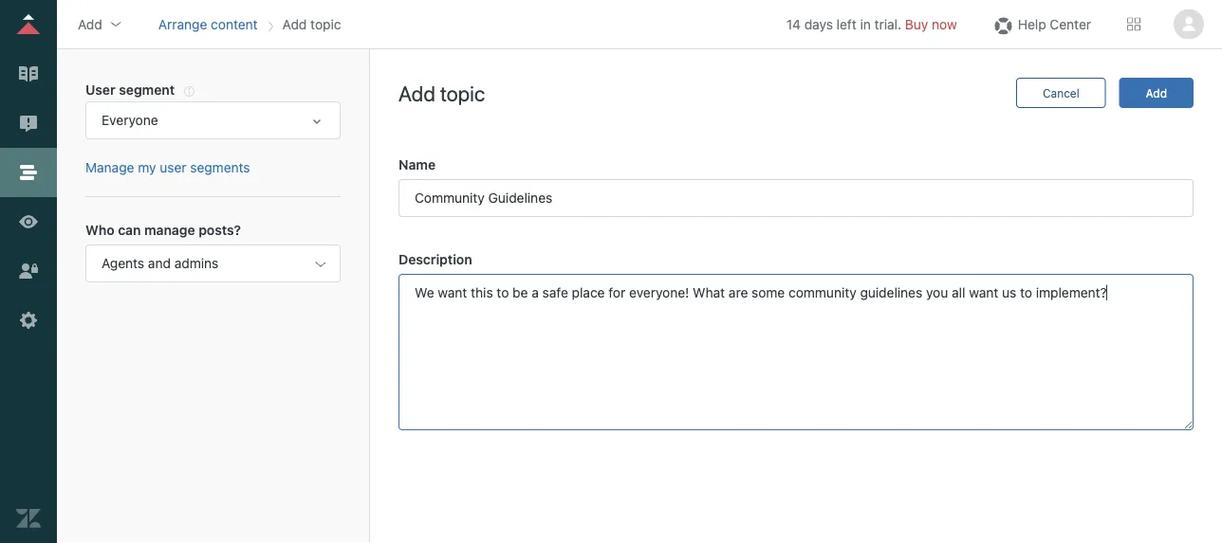 Task type: describe. For each thing, give the bounding box(es) containing it.
zendesk products image
[[1127, 18, 1140, 31]]

segments
[[190, 160, 250, 176]]

moderate content image
[[16, 111, 41, 136]]

everyone
[[102, 112, 158, 128]]

manage
[[144, 222, 195, 238]]

cancel link
[[1016, 78, 1106, 108]]

arrange content
[[158, 16, 258, 32]]

1 horizontal spatial add topic
[[398, 80, 485, 105]]

help center
[[1018, 16, 1091, 32]]

manage
[[85, 160, 134, 176]]

agents
[[102, 256, 144, 271]]

and
[[148, 256, 171, 271]]

user
[[160, 160, 186, 176]]

add button
[[72, 10, 129, 38]]

topic inside navigation
[[310, 16, 341, 32]]

0 vertical spatial add topic
[[282, 16, 341, 32]]

days
[[804, 16, 833, 32]]

in
[[860, 16, 871, 32]]

segment
[[119, 82, 175, 97]]

cancel
[[1043, 86, 1079, 100]]

navigation containing arrange content
[[154, 10, 345, 38]]

my
[[138, 160, 156, 176]]

customize design image
[[16, 210, 41, 234]]

who
[[85, 222, 114, 238]]

14
[[786, 16, 801, 32]]

agents and admins link
[[85, 245, 341, 283]]

name
[[398, 157, 436, 173]]

add inside navigation
[[282, 16, 307, 32]]



Task type: vqa. For each thing, say whether or not it's contained in the screenshot.
Name
yes



Task type: locate. For each thing, give the bounding box(es) containing it.
14 days left in trial. buy now
[[786, 16, 957, 32]]

0 horizontal spatial add topic
[[282, 16, 341, 32]]

arrange
[[158, 16, 207, 32]]

add right content
[[282, 16, 307, 32]]

arrange content link
[[158, 16, 258, 32]]

user segment
[[85, 82, 175, 97]]

manage articles image
[[16, 62, 41, 86]]

now
[[932, 16, 957, 32]]

add up user
[[78, 16, 102, 32]]

zendesk image
[[16, 507, 41, 531]]

add topic right content
[[282, 16, 341, 32]]

who can manage posts?
[[85, 222, 241, 238]]

left
[[837, 16, 857, 32]]

0 horizontal spatial add
[[78, 16, 102, 32]]

can
[[118, 222, 141, 238]]

1 vertical spatial add topic
[[398, 80, 485, 105]]

description
[[398, 252, 472, 268]]

help
[[1018, 16, 1046, 32]]

admins
[[174, 256, 218, 271]]

trial.
[[874, 16, 901, 32]]

1 horizontal spatial topic
[[440, 80, 485, 105]]

everyone button
[[85, 102, 341, 139]]

add
[[78, 16, 102, 32], [282, 16, 307, 32], [398, 80, 435, 105]]

navigation
[[154, 10, 345, 38]]

Description text field
[[398, 274, 1194, 431]]

agents and admins
[[102, 256, 218, 271]]

None submit
[[1119, 78, 1194, 108]]

center
[[1050, 16, 1091, 32]]

posts?
[[199, 222, 241, 238]]

arrange content image
[[16, 160, 41, 185]]

0 vertical spatial topic
[[310, 16, 341, 32]]

content
[[211, 16, 258, 32]]

add inside popup button
[[78, 16, 102, 32]]

add up name
[[398, 80, 435, 105]]

help center button
[[986, 10, 1097, 38]]

manage my user segments link
[[85, 160, 250, 176]]

buy
[[905, 16, 928, 32]]

settings image
[[16, 308, 41, 333]]

2 horizontal spatial add
[[398, 80, 435, 105]]

topic
[[310, 16, 341, 32], [440, 80, 485, 105]]

1 vertical spatial topic
[[440, 80, 485, 105]]

manage my user segments
[[85, 160, 250, 176]]

Name text field
[[398, 179, 1194, 217]]

user permissions image
[[16, 259, 41, 284]]

user
[[85, 82, 115, 97]]

add topic up name
[[398, 80, 485, 105]]

1 horizontal spatial add
[[282, 16, 307, 32]]

add topic
[[282, 16, 341, 32], [398, 80, 485, 105]]

0 horizontal spatial topic
[[310, 16, 341, 32]]



